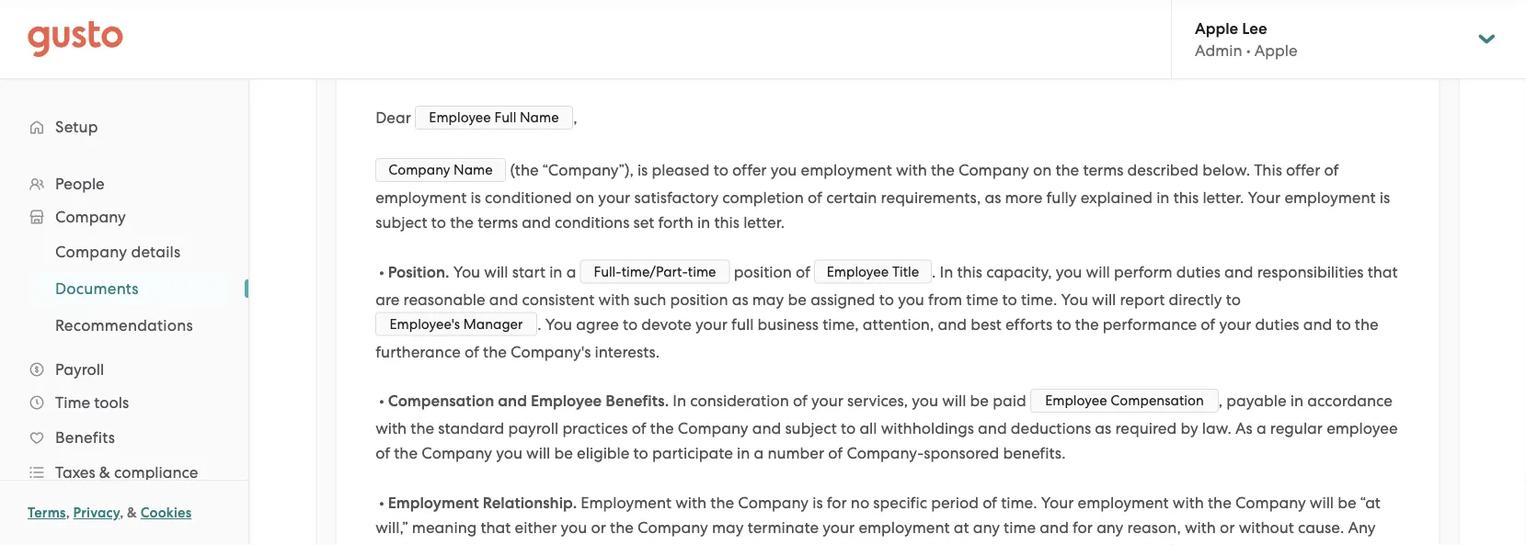 Task type: locate. For each thing, give the bounding box(es) containing it.
0 vertical spatial apple
[[1195, 19, 1239, 38]]

position inside . in this capacity, you will perform duties and responsibilities that are reasonable and consistent with such position as may be assigned to you from time to time. you will report directly to
[[670, 290, 728, 309]]

. for you
[[537, 315, 541, 334]]

• for • position. you will start in a
[[379, 263, 384, 282]]

a up consistent
[[566, 263, 576, 281]]

as
[[985, 188, 1001, 207], [732, 290, 748, 309], [1095, 420, 1112, 438]]

0 vertical spatial are
[[375, 290, 399, 309]]

will inside the • position. you will start in a
[[484, 263, 508, 281]]

0 horizontal spatial in
[[673, 392, 686, 411]]

to right eligible
[[633, 444, 648, 463]]

you inside , payable in accordance with the standard payroll practices of the company and subject to all withholdings and deductions as required by law. as a regular employee of the company you will be eligible to participate in a number of company-sponsored benefits.
[[496, 444, 522, 463]]

may down "position of"
[[752, 290, 784, 309]]

for left no
[[827, 494, 847, 512]]

in inside • compensation and employee benefits. in consideration of your services, you will be paid
[[673, 392, 686, 411]]

in
[[940, 263, 953, 281], [673, 392, 686, 411]]

you down terminate
[[785, 543, 811, 546]]

responsibilities
[[1257, 263, 1364, 281]]

terms link
[[28, 505, 66, 522]]

are down terminate
[[815, 543, 839, 546]]

1 horizontal spatial duties
[[1255, 315, 1300, 334]]

1 vertical spatial apple
[[1255, 41, 1298, 60]]

gusto navigation element
[[0, 79, 248, 546]]

0 horizontal spatial apple
[[1195, 19, 1239, 38]]

0 horizontal spatial for
[[827, 494, 847, 512]]

2 employment from the left
[[581, 494, 671, 512]]

time inside . in this capacity, you will perform duties and responsibilities that are reasonable and consistent with such position as may be assigned to you from time to time. you will report directly to
[[966, 290, 998, 309]]

1 horizontal spatial or
[[1220, 519, 1235, 537]]

of up will,"
[[375, 444, 390, 463]]

apple down lee
[[1255, 41, 1298, 60]]

representations
[[440, 543, 553, 546]]

1 vertical spatial duties
[[1255, 315, 1300, 334]]

1 vertical spatial a
[[1257, 420, 1266, 438]]

1 horizontal spatial any
[[1097, 519, 1124, 537]]

payroll
[[508, 420, 558, 438]]

the
[[931, 161, 955, 179], [1056, 161, 1079, 179], [450, 213, 473, 232], [1075, 315, 1099, 334], [1355, 315, 1379, 334], [483, 343, 507, 361], [410, 420, 434, 438], [650, 420, 674, 438], [394, 444, 417, 463], [710, 494, 734, 512], [1208, 494, 1232, 512], [610, 519, 634, 537]]

privacy
[[73, 505, 120, 522]]

are inside . in this capacity, you will perform duties and responsibilities that are reasonable and consistent with such position as may be assigned to you from time to time. you will report directly to
[[375, 290, 399, 309]]

company details
[[55, 243, 181, 261]]

0 horizontal spatial as
[[732, 290, 748, 309]]

• left position.
[[379, 263, 384, 282]]

on up conditions
[[576, 188, 594, 207]]

this down at
[[953, 543, 979, 546]]

2 horizontal spatial may
[[752, 290, 784, 309]]

employee
[[530, 392, 602, 411]]

1 horizontal spatial apple
[[1255, 41, 1298, 60]]

or up title,
[[1220, 519, 1235, 537]]

0 horizontal spatial by
[[932, 543, 949, 546]]

sponsored
[[924, 444, 999, 463]]

at
[[954, 519, 969, 537]]

or up which at the left bottom of page
[[591, 519, 606, 537]]

1 horizontal spatial on
[[1033, 161, 1052, 179]]

0 horizontal spatial &
[[99, 464, 110, 482]]

& inside 'dropdown button'
[[99, 464, 110, 482]]

1 vertical spatial terms
[[477, 213, 518, 232]]

0 vertical spatial .
[[932, 263, 936, 281]]

1 horizontal spatial are
[[815, 543, 839, 546]]

0 vertical spatial time
[[966, 290, 998, 309]]

are down position.
[[375, 290, 399, 309]]

to down terminate
[[766, 543, 781, 546]]

may left have
[[604, 543, 636, 546]]

1 horizontal spatial position
[[734, 263, 792, 281]]

duties up directly on the bottom right of the page
[[1176, 263, 1221, 281]]

. up from
[[932, 263, 936, 281]]

terms up explained
[[1083, 161, 1124, 179]]

2 list from the top
[[0, 234, 248, 344]]

1 horizontal spatial as
[[985, 188, 1001, 207]]

you right time.
[[1061, 290, 1088, 309]]

setup link
[[18, 110, 230, 144]]

may
[[752, 290, 784, 309], [712, 519, 744, 537], [604, 543, 636, 546]]

you up reasonable
[[453, 263, 480, 281]]

0 horizontal spatial or
[[591, 519, 606, 537]]

0 vertical spatial a
[[566, 263, 576, 281]]

will left report
[[1092, 290, 1116, 309]]

0 horizontal spatial you
[[453, 263, 480, 281]]

you
[[770, 161, 797, 179], [1056, 263, 1082, 281], [898, 290, 924, 309], [912, 392, 938, 411], [496, 444, 522, 463], [561, 519, 587, 537], [785, 543, 811, 546]]

your down no
[[823, 519, 855, 537]]

subject up position.
[[375, 213, 427, 232]]

employment up certain
[[801, 161, 892, 179]]

•
[[1247, 41, 1251, 60], [379, 263, 384, 282], [379, 392, 384, 411], [379, 494, 384, 513]]

duties down the responsibilities
[[1255, 315, 1300, 334]]

regular
[[1270, 420, 1323, 438]]

this inside . in this capacity, you will perform duties and responsibilities that are reasonable and consistent with such position as may be assigned to you from time to time. you will report directly to
[[957, 263, 982, 281]]

. in this capacity, you will perform duties and responsibilities that are reasonable and consistent with such position as may be assigned to you from time to time. you will report directly to
[[375, 263, 1402, 309]]

employment right your
[[1285, 188, 1376, 207]]

required
[[1115, 420, 1177, 438]]

be left "at on the bottom of page
[[1338, 494, 1357, 512]]

in up regular
[[1291, 392, 1304, 411]]

1 vertical spatial you
[[1061, 290, 1088, 309]]

be inside , payable in accordance with the standard payroll practices of the company and subject to all withholdings and deductions as required by law. as a regular employee of the company you will be eligible to participate in a number of company-sponsored benefits.
[[554, 444, 573, 463]]

0 vertical spatial letter.
[[1203, 188, 1244, 207]]

this
[[1174, 188, 1199, 207], [714, 213, 739, 232], [957, 263, 982, 281], [953, 543, 979, 546]]

company
[[959, 161, 1029, 179], [55, 208, 126, 226], [55, 243, 127, 261], [678, 420, 748, 438], [421, 444, 492, 463], [738, 494, 809, 512], [1236, 494, 1306, 512], [637, 519, 708, 537]]

0 vertical spatial as
[[985, 188, 1001, 207]]

either
[[515, 519, 557, 537]]

employment up superseded
[[859, 519, 950, 537]]

terms
[[1083, 161, 1124, 179], [477, 213, 518, 232]]

of inside • compensation and employee benefits. in consideration of your services, you will be paid
[[793, 392, 807, 411]]

duties
[[1176, 263, 1221, 281], [1255, 315, 1300, 334]]

. inside . in this capacity, you will perform duties and responsibilities that are reasonable and consistent with such position as may be assigned to you from time to time. you will report directly to
[[932, 263, 936, 281]]

0 horizontal spatial position
[[670, 290, 728, 309]]

payroll button
[[18, 353, 230, 387]]

by inside employment with the company is for no specific period of time. your employment with the company will be "at will," meaning that either you or the company may terminate your employment at any time and for any reason, with or without cause. any contrary representations which may have been made to you are superseded by this offer. although your job duties, title, compensation a
[[932, 543, 949, 546]]

employment up reason,
[[1078, 494, 1169, 512]]

0 vertical spatial &
[[99, 464, 110, 482]]

• for • compensation and employee benefits. in consideration of your services, you will be paid
[[379, 392, 384, 411]]

• for • employment relationship.
[[379, 494, 384, 513]]

your down directly on the bottom right of the page
[[1219, 315, 1251, 334]]

superseded
[[843, 543, 928, 546]]

be left paid
[[970, 392, 989, 411]]

, inside , payable in accordance with the standard payroll practices of the company and subject to all withholdings and deductions as required by law. as a regular employee of the company you will be eligible to participate in a number of company-sponsored benefits.
[[1219, 392, 1223, 411]]

attention,
[[863, 315, 934, 334]]

. you agree to devote your full business time, attention, and best efforts to the performance of your duties and to the furtherance of the company's interests.
[[375, 315, 1383, 361]]

1 vertical spatial that
[[480, 519, 511, 537]]

• inside the apple lee admin • apple
[[1247, 41, 1251, 60]]

position up full
[[734, 263, 792, 281]]

by left law.
[[1181, 420, 1198, 438]]

0 vertical spatial for
[[827, 494, 847, 512]]

2 vertical spatial may
[[604, 543, 636, 546]]

your inside (the "company"), is pleased to offer you employment with the company on the terms described below. this offer of employment is conditioned on your satisfactory completion of certain requirements, as more fully explained in this letter. your employment is subject to the terms and conditions set forth in this letter.
[[598, 188, 630, 207]]

0 horizontal spatial may
[[604, 543, 636, 546]]

of
[[1324, 161, 1339, 179], [808, 188, 822, 207], [796, 263, 810, 281], [1201, 315, 1216, 334], [464, 343, 479, 361], [793, 392, 807, 411], [632, 420, 646, 438], [375, 444, 390, 463], [828, 444, 843, 463], [983, 494, 997, 512]]

job
[[1130, 543, 1154, 546]]

this down described
[[1174, 188, 1199, 207]]

1 vertical spatial for
[[1073, 519, 1093, 537]]

"at
[[1361, 494, 1381, 512]]

2 or from the left
[[1220, 519, 1235, 537]]

0 horizontal spatial duties
[[1176, 263, 1221, 281]]

and inside (the "company"), is pleased to offer you employment with the company on the terms described below. this offer of employment is conditioned on your satisfactory completion of certain requirements, as more fully explained in this letter. your employment is subject to the terms and conditions set forth in this letter.
[[522, 213, 551, 232]]

requirements,
[[881, 188, 981, 207]]

employment inside employment with the company is for no specific period of time. your employment with the company will be "at will," meaning that either you or the company may terminate your employment at any time and for any reason, with or without cause. any contrary representations which may have been made to you are superseded by this offer. although your job duties, title, compensation a
[[581, 494, 671, 512]]

recommendations link
[[33, 309, 230, 342]]

0 vertical spatial terms
[[1083, 161, 1124, 179]]

1 horizontal spatial that
[[1368, 263, 1398, 281]]

you inside . in this capacity, you will perform duties and responsibilities that are reasonable and consistent with such position as may be assigned to you from time to time. you will report directly to
[[1061, 290, 1088, 309]]

. inside . you agree to devote your full business time, attention, and best efforts to the performance of your duties and to the furtherance of the company's interests.
[[537, 315, 541, 334]]

employment up position.
[[375, 188, 466, 207]]

benefits link
[[18, 422, 230, 455]]

compensation
[[1245, 543, 1349, 546]]

0 horizontal spatial that
[[480, 519, 511, 537]]

duties inside . in this capacity, you will perform duties and responsibilities that are reasonable and consistent with such position as may be assigned to you from time to time. you will report directly to
[[1176, 263, 1221, 281]]

0 vertical spatial that
[[1368, 263, 1398, 281]]

.
[[932, 263, 936, 281], [537, 315, 541, 334]]

will up withholdings
[[942, 392, 966, 411]]

employment up meaning on the bottom left of page
[[388, 494, 479, 513]]

certain
[[826, 188, 877, 207]]

conditions
[[555, 213, 629, 232]]

of down directly on the bottom right of the page
[[1201, 315, 1216, 334]]

full
[[731, 315, 754, 334]]

0 horizontal spatial subject
[[375, 213, 427, 232]]

, up law.
[[1219, 392, 1223, 411]]

efforts
[[1006, 315, 1053, 334]]

1 vertical spatial in
[[673, 392, 686, 411]]

1 horizontal spatial a
[[754, 444, 764, 463]]

is
[[637, 161, 648, 179], [470, 188, 481, 207], [1380, 188, 1390, 207], [812, 494, 823, 512]]

will inside employment with the company is for no specific period of time. your employment with the company will be "at will," meaning that either you or the company may terminate your employment at any time and for any reason, with or without cause. any contrary representations which may have been made to you are superseded by this offer. although your job duties, title, compensation a
[[1310, 494, 1334, 512]]

terms , privacy , & cookies
[[28, 505, 192, 522]]

consistent
[[522, 290, 594, 309]]

0 horizontal spatial a
[[566, 263, 576, 281]]

of up business
[[796, 263, 810, 281]]

1 vertical spatial time
[[1004, 519, 1036, 537]]

1 horizontal spatial time
[[1004, 519, 1036, 537]]

position.
[[388, 263, 449, 282]]

more
[[1005, 188, 1042, 207]]

2 horizontal spatial you
[[1061, 290, 1088, 309]]

any
[[973, 519, 1000, 537], [1097, 519, 1124, 537]]

as left more
[[985, 188, 1001, 207]]

taxes & compliance button
[[18, 456, 230, 490]]

that inside employment with the company is for no specific period of time. your employment with the company will be "at will," meaning that either you or the company may terminate your employment at any time and for any reason, with or without cause. any contrary representations which may have been made to you are superseded by this offer. although your job duties, title, compensation a
[[480, 519, 511, 537]]

will up cause. any
[[1310, 494, 1334, 512]]

1 vertical spatial .
[[537, 315, 541, 334]]

payable
[[1227, 392, 1287, 411]]

be inside • compensation and employee benefits. in consideration of your services, you will be paid
[[970, 392, 989, 411]]

1 vertical spatial may
[[712, 519, 744, 537]]

& right taxes
[[99, 464, 110, 482]]

1 horizontal spatial by
[[1181, 420, 1198, 438]]

1 vertical spatial by
[[932, 543, 949, 546]]

2 any from the left
[[1097, 519, 1124, 537]]

consideration
[[690, 392, 789, 411]]

0 horizontal spatial offer
[[732, 161, 767, 179]]

will left start
[[484, 263, 508, 281]]

list
[[0, 167, 248, 546], [0, 234, 248, 344]]

may up made
[[712, 519, 744, 537]]

company's
[[510, 343, 591, 361]]

time
[[966, 290, 998, 309], [1004, 519, 1036, 537]]

eligible
[[577, 444, 629, 463]]

0 horizontal spatial on
[[576, 188, 594, 207]]

services,
[[847, 392, 908, 411]]

title,
[[1210, 543, 1241, 546]]

1 horizontal spatial you
[[545, 315, 572, 334]]

0 vertical spatial you
[[453, 263, 480, 281]]

you
[[453, 263, 480, 281], [1061, 290, 1088, 309], [545, 315, 572, 334]]

will left perform
[[1086, 263, 1110, 281]]

you inside (the "company"), is pleased to offer you employment with the company on the terms described below. this offer of employment is conditioned on your satisfactory completion of certain requirements, as more fully explained in this letter. your employment is subject to the terms and conditions set forth in this letter.
[[770, 161, 797, 179]]

to down capacity,
[[1002, 290, 1017, 309]]

employment with the company is for no specific period of time. your employment with the company will be "at will," meaning that either you or the company may terminate your employment at any time and for any reason, with or without cause. any contrary representations which may have been made to you are superseded by this offer. although your job duties, title, compensation a
[[375, 494, 1396, 546]]

1 vertical spatial as
[[732, 290, 748, 309]]

and up payroll
[[498, 392, 527, 411]]

setup
[[55, 118, 98, 136]]

of up number
[[793, 392, 807, 411]]

employment up have
[[581, 494, 671, 512]]

you inside • compensation and employee benefits. in consideration of your services, you will be paid
[[912, 392, 938, 411]]

1 offer from the left
[[732, 161, 767, 179]]

• position. you will start in a
[[375, 263, 580, 282]]

1 vertical spatial &
[[127, 505, 137, 522]]

time
[[55, 394, 90, 412]]

of right period
[[983, 494, 997, 512]]

in right start
[[549, 263, 562, 281]]

a left number
[[754, 444, 764, 463]]

. up company's
[[537, 315, 541, 334]]

0 horizontal spatial employment
[[388, 494, 479, 513]]

0 horizontal spatial time
[[966, 290, 998, 309]]

1 horizontal spatial &
[[127, 505, 137, 522]]

for up offer. although
[[1073, 519, 1093, 537]]

for
[[827, 494, 847, 512], [1073, 519, 1093, 537]]

be down payroll
[[554, 444, 573, 463]]

1 horizontal spatial employment
[[581, 494, 671, 512]]

offer up completion
[[732, 161, 767, 179]]

, up "company"),
[[573, 109, 577, 127]]

paid
[[993, 392, 1026, 411]]

you up completion
[[770, 161, 797, 179]]

capacity,
[[986, 263, 1052, 281]]

a right "as"
[[1257, 420, 1266, 438]]

participate
[[652, 444, 733, 463]]

2 horizontal spatial as
[[1095, 420, 1112, 438]]

by down period
[[932, 543, 949, 546]]

be
[[788, 290, 807, 309], [970, 392, 989, 411], [554, 444, 573, 463], [1338, 494, 1357, 512]]

have
[[639, 543, 675, 546]]

1 vertical spatial on
[[576, 188, 594, 207]]

be up business
[[788, 290, 807, 309]]

you down consistent
[[545, 315, 572, 334]]

1 horizontal spatial offer
[[1286, 161, 1321, 179]]

time up offer. although
[[1004, 519, 1036, 537]]

list containing company details
[[0, 234, 248, 344]]

will down payroll
[[526, 444, 550, 463]]

apple lee admin • apple
[[1195, 19, 1298, 60]]

as inside , payable in accordance with the standard payroll practices of the company and subject to all withholdings and deductions as required by law. as a regular employee of the company you will be eligible to participate in a number of company-sponsored benefits.
[[1095, 420, 1112, 438]]

0 vertical spatial subject
[[375, 213, 427, 232]]

offer
[[732, 161, 767, 179], [1286, 161, 1321, 179]]

in right "forth"
[[697, 213, 710, 232]]

0 horizontal spatial .
[[537, 315, 541, 334]]

0 horizontal spatial are
[[375, 290, 399, 309]]

0 horizontal spatial letter.
[[743, 213, 785, 232]]

law.
[[1202, 420, 1232, 438]]

,
[[573, 109, 577, 127], [1219, 392, 1223, 411], [66, 505, 70, 522], [120, 505, 124, 522]]

in up from
[[940, 263, 953, 281]]

1 vertical spatial are
[[815, 543, 839, 546]]

any right at
[[973, 519, 1000, 537]]

in right benefits.
[[673, 392, 686, 411]]

1 any from the left
[[973, 519, 1000, 537]]

to inside employment with the company is for no specific period of time. your employment with the company will be "at will," meaning that either you or the company may terminate your employment at any time and for any reason, with or without cause. any contrary representations which may have been made to you are superseded by this offer. although your job duties, title, compensation a
[[766, 543, 781, 546]]

1 horizontal spatial in
[[940, 263, 953, 281]]

terms down conditioned
[[477, 213, 518, 232]]

0 vertical spatial by
[[1181, 420, 1198, 438]]

0 horizontal spatial any
[[973, 519, 1000, 537]]

2 vertical spatial as
[[1095, 420, 1112, 438]]

on up more
[[1033, 161, 1052, 179]]

• up will,"
[[379, 494, 384, 513]]

1 horizontal spatial .
[[932, 263, 936, 281]]

2 vertical spatial you
[[545, 315, 572, 334]]

forth
[[658, 213, 693, 232]]

1 list from the top
[[0, 167, 248, 546]]

to down the responsibilities
[[1336, 315, 1351, 334]]

1 horizontal spatial subject
[[785, 420, 837, 438]]

taxes & compliance
[[55, 464, 198, 482]]

2 horizontal spatial a
[[1257, 420, 1266, 438]]

to right pleased
[[713, 161, 728, 179]]

0 vertical spatial duties
[[1176, 263, 1221, 281]]

that up representations
[[480, 519, 511, 537]]

0 vertical spatial may
[[752, 290, 784, 309]]

will
[[484, 263, 508, 281], [1086, 263, 1110, 281], [1092, 290, 1116, 309], [942, 392, 966, 411], [526, 444, 550, 463], [1310, 494, 1334, 512]]

withholdings
[[881, 420, 974, 438]]

1 vertical spatial subject
[[785, 420, 837, 438]]

with
[[896, 161, 927, 179], [598, 290, 630, 309], [375, 420, 406, 438], [675, 494, 706, 512], [1173, 494, 1204, 512], [1185, 519, 1216, 537]]

0 vertical spatial in
[[940, 263, 953, 281]]

fully
[[1046, 188, 1077, 207]]

position up the devote
[[670, 290, 728, 309]]

you up withholdings
[[912, 392, 938, 411]]

your left services,
[[811, 392, 843, 411]]

• compensation and employee benefits. in consideration of your services, you will be paid
[[375, 392, 1030, 411]]

and up offer. although
[[1040, 519, 1069, 537]]

1 vertical spatial position
[[670, 290, 728, 309]]



Task type: describe. For each thing, give the bounding box(es) containing it.
you inside the • position. you will start in a
[[453, 263, 480, 281]]

accordance
[[1308, 392, 1393, 411]]

standard
[[438, 420, 504, 438]]

as
[[1235, 420, 1253, 438]]

report
[[1120, 290, 1165, 309]]

relationship.
[[483, 494, 577, 513]]

0 vertical spatial position
[[734, 263, 792, 281]]

of inside employment with the company is for no specific period of time. your employment with the company will be "at will," meaning that either you or the company may terminate your employment at any time and for any reason, with or without cause. any contrary representations which may have been made to you are superseded by this offer. although your job duties, title, compensation a
[[983, 494, 997, 512]]

of right furtherance
[[464, 343, 479, 361]]

1 vertical spatial letter.
[[743, 213, 785, 232]]

best
[[971, 315, 1002, 334]]

you up time.
[[1056, 263, 1082, 281]]

compensation
[[388, 392, 494, 411]]

to up attention,
[[879, 290, 894, 309]]

by inside , payable in accordance with the standard payroll practices of the company and subject to all withholdings and deductions as required by law. as a regular employee of the company you will be eligible to participate in a number of company-sponsored benefits.
[[1181, 420, 1198, 438]]

satisfactory
[[634, 188, 718, 207]]

and down the responsibilities
[[1303, 315, 1332, 334]]

pleased
[[652, 161, 710, 179]]

1 or from the left
[[591, 519, 606, 537]]

company down the standard
[[421, 444, 492, 463]]

you up attention,
[[898, 290, 924, 309]]

directly
[[1169, 290, 1222, 309]]

reason,
[[1127, 519, 1181, 537]]

time,
[[822, 315, 859, 334]]

details
[[131, 243, 181, 261]]

in inside . in this capacity, you will perform duties and responsibilities that are reasonable and consistent with such position as may be assigned to you from time to time. you will report directly to
[[940, 263, 953, 281]]

and down from
[[938, 315, 967, 334]]

and down paid
[[978, 420, 1007, 438]]

benefits.
[[605, 392, 669, 411]]

assigned
[[810, 290, 875, 309]]

position of
[[730, 263, 814, 281]]

, down taxes & compliance 'dropdown button'
[[120, 505, 124, 522]]

this down completion
[[714, 213, 739, 232]]

company up documents
[[55, 243, 127, 261]]

this inside employment with the company is for no specific period of time. your employment with the company will be "at will," meaning that either you or the company may terminate your employment at any time and for any reason, with or without cause. any contrary representations which may have been made to you are superseded by this offer. although your job duties, title, compensation a
[[953, 543, 979, 546]]

company inside (the "company"), is pleased to offer you employment with the company on the terms described below. this offer of employment is conditioned on your satisfactory completion of certain requirements, as more fully explained in this letter. your employment is subject to the terms and conditions set forth in this letter.
[[959, 161, 1029, 179]]

your inside • compensation and employee benefits. in consideration of your services, you will be paid
[[811, 392, 843, 411]]

company details link
[[33, 236, 230, 269]]

without
[[1239, 519, 1294, 537]]

you up which at the left bottom of page
[[561, 519, 587, 537]]

be inside . in this capacity, you will perform duties and responsibilities that are reasonable and consistent with such position as may be assigned to you from time to time. you will report directly to
[[788, 290, 807, 309]]

time inside employment with the company is for no specific period of time. your employment with the company will be "at will," meaning that either you or the company may terminate your employment at any time and for any reason, with or without cause. any contrary representations which may have been made to you are superseded by this offer. although your job duties, title, compensation a
[[1004, 519, 1036, 537]]

1 horizontal spatial may
[[712, 519, 744, 537]]

below.
[[1203, 161, 1250, 179]]

and inside employment with the company is for no specific period of time. your employment with the company will be "at will," meaning that either you or the company may terminate your employment at any time and for any reason, with or without cause. any contrary representations which may have been made to you are superseded by this offer. although your job duties, title, compensation a
[[1040, 519, 1069, 537]]

are inside employment with the company is for no specific period of time. your employment with the company will be "at will," meaning that either you or the company may terminate your employment at any time and for any reason, with or without cause. any contrary representations which may have been made to you are superseded by this offer. although your job duties, title, compensation a
[[815, 543, 839, 546]]

explained
[[1081, 188, 1153, 207]]

cookies button
[[141, 502, 192, 525]]

company down • compensation and employee benefits. in consideration of your services, you will be paid
[[678, 420, 748, 438]]

in right participate
[[737, 444, 750, 463]]

time.
[[1021, 290, 1057, 309]]

to right directly on the bottom right of the page
[[1226, 290, 1241, 309]]

of down benefits.
[[632, 420, 646, 438]]

with inside (the "company"), is pleased to offer you employment with the company on the terms described below. this offer of employment is conditioned on your satisfactory completion of certain requirements, as more fully explained in this letter. your employment is subject to the terms and conditions set forth in this letter.
[[896, 161, 927, 179]]

furtherance
[[375, 343, 460, 361]]

in down described
[[1157, 188, 1170, 207]]

set
[[633, 213, 654, 232]]

documents link
[[33, 272, 230, 306]]

a inside the • position. you will start in a
[[566, 263, 576, 281]]

0 vertical spatial on
[[1033, 161, 1052, 179]]

company inside dropdown button
[[55, 208, 126, 226]]

employee
[[1327, 420, 1398, 438]]

be inside employment with the company is for no specific period of time. your employment with the company will be "at will," meaning that either you or the company may terminate your employment at any time and for any reason, with or without cause. any contrary representations which may have been made to you are superseded by this offer. although your job duties, title, compensation a
[[1338, 494, 1357, 512]]

may inside . in this capacity, you will perform duties and responsibilities that are reasonable and consistent with such position as may be assigned to you from time to time. you will report directly to
[[752, 290, 784, 309]]

0 horizontal spatial terms
[[477, 213, 518, 232]]

duties,
[[1158, 543, 1206, 546]]

dear
[[375, 109, 415, 127]]

will,"
[[375, 519, 408, 537]]

1 horizontal spatial for
[[1073, 519, 1093, 537]]

time. your
[[1001, 494, 1074, 512]]

1 horizontal spatial terms
[[1083, 161, 1124, 179]]

• employment relationship.
[[375, 494, 577, 513]]

you inside . you agree to devote your full business time, attention, and best efforts to the performance of your duties and to the furtherance of the company's interests.
[[545, 315, 572, 334]]

company-
[[847, 444, 924, 463]]

period
[[931, 494, 979, 512]]

and left the responsibilities
[[1225, 263, 1254, 281]]

company up have
[[637, 519, 708, 537]]

agree
[[576, 315, 619, 334]]

as inside (the "company"), is pleased to offer you employment with the company on the terms described below. this offer of employment is conditioned on your satisfactory completion of certain requirements, as more fully explained in this letter. your employment is subject to the terms and conditions set forth in this letter.
[[985, 188, 1001, 207]]

, left privacy link
[[66, 505, 70, 522]]

people button
[[18, 167, 230, 201]]

offer. although
[[982, 543, 1091, 546]]

duties inside . you agree to devote your full business time, attention, and best efforts to the performance of your duties and to the furtherance of the company's interests.
[[1255, 315, 1300, 334]]

start
[[512, 263, 545, 281]]

to up interests.
[[623, 315, 637, 334]]

to right efforts
[[1056, 315, 1071, 334]]

as inside . in this capacity, you will perform duties and responsibilities that are reasonable and consistent with such position as may be assigned to you from time to time. you will report directly to
[[732, 290, 748, 309]]

2 vertical spatial a
[[754, 444, 764, 463]]

lee
[[1243, 19, 1268, 38]]

of left certain
[[808, 188, 822, 207]]

terminate
[[747, 519, 819, 537]]

company up without
[[1236, 494, 1306, 512]]

1 employment from the left
[[388, 494, 479, 513]]

2 offer from the left
[[1286, 161, 1321, 179]]

all
[[859, 420, 877, 438]]

your left full
[[695, 315, 727, 334]]

contrary
[[375, 543, 436, 546]]

subject inside (the "company"), is pleased to offer you employment with the company on the terms described below. this offer of employment is conditioned on your satisfactory completion of certain requirements, as more fully explained in this letter. your employment is subject to the terms and conditions set forth in this letter.
[[375, 213, 427, 232]]

(the
[[510, 161, 538, 179]]

company button
[[18, 201, 230, 234]]

conditioned
[[485, 188, 572, 207]]

payroll
[[55, 361, 104, 379]]

time tools
[[55, 394, 129, 412]]

of right "this"
[[1324, 161, 1339, 179]]

with inside , payable in accordance with the standard payroll practices of the company and subject to all withholdings and deductions as required by law. as a regular employee of the company you will be eligible to participate in a number of company-sponsored benefits.
[[375, 420, 406, 438]]

perform
[[1114, 263, 1173, 281]]

such
[[633, 290, 666, 309]]

. for in
[[932, 263, 936, 281]]

recommendations
[[55, 317, 193, 335]]

business
[[758, 315, 819, 334]]

and down start
[[489, 290, 518, 309]]

your left job
[[1094, 543, 1127, 546]]

that inside . in this capacity, you will perform duties and responsibilities that are reasonable and consistent with such position as may be assigned to you from time to time. you will report directly to
[[1368, 263, 1398, 281]]

completion
[[722, 188, 804, 207]]

in inside the • position. you will start in a
[[549, 263, 562, 281]]

with inside . in this capacity, you will perform duties and responsibilities that are reasonable and consistent with such position as may be assigned to you from time to time. you will report directly to
[[598, 290, 630, 309]]

"company"),
[[542, 161, 633, 179]]

devote
[[641, 315, 691, 334]]

1 horizontal spatial letter.
[[1203, 188, 1244, 207]]

, payable in accordance with the standard payroll practices of the company and subject to all withholdings and deductions as required by law. as a regular employee of the company you will be eligible to participate in a number of company-sponsored benefits.
[[375, 392, 1402, 463]]

benefits.
[[1003, 444, 1066, 463]]

will inside , payable in accordance with the standard payroll practices of the company and subject to all withholdings and deductions as required by law. as a regular employee of the company you will be eligible to participate in a number of company-sponsored benefits.
[[526, 444, 550, 463]]

company up terminate
[[738, 494, 809, 512]]

will inside • compensation and employee benefits. in consideration of your services, you will be paid
[[942, 392, 966, 411]]

cookies
[[141, 505, 192, 522]]

subject inside , payable in accordance with the standard payroll practices of the company and subject to all withholdings and deductions as required by law. as a regular employee of the company you will be eligible to participate in a number of company-sponsored benefits.
[[785, 420, 837, 438]]

of right number
[[828, 444, 843, 463]]

been
[[679, 543, 716, 546]]

to left "all"
[[841, 420, 856, 438]]

this
[[1254, 161, 1282, 179]]

people
[[55, 175, 105, 193]]

described
[[1127, 161, 1199, 179]]

deductions
[[1011, 420, 1091, 438]]

taxes
[[55, 464, 95, 482]]

and up number
[[752, 420, 781, 438]]

your
[[1248, 188, 1281, 207]]

no
[[851, 494, 869, 512]]

list containing people
[[0, 167, 248, 546]]

to up position.
[[431, 213, 446, 232]]

is inside employment with the company is for no specific period of time. your employment with the company will be "at will," meaning that either you or the company may terminate your employment at any time and for any reason, with or without cause. any contrary representations which may have been made to you are superseded by this offer. although your job duties, title, compensation a
[[812, 494, 823, 512]]

home image
[[28, 21, 123, 58]]

number
[[767, 444, 824, 463]]

privacy link
[[73, 505, 120, 522]]



Task type: vqa. For each thing, say whether or not it's contained in the screenshot.
Who are they? What does this person do? at the left
no



